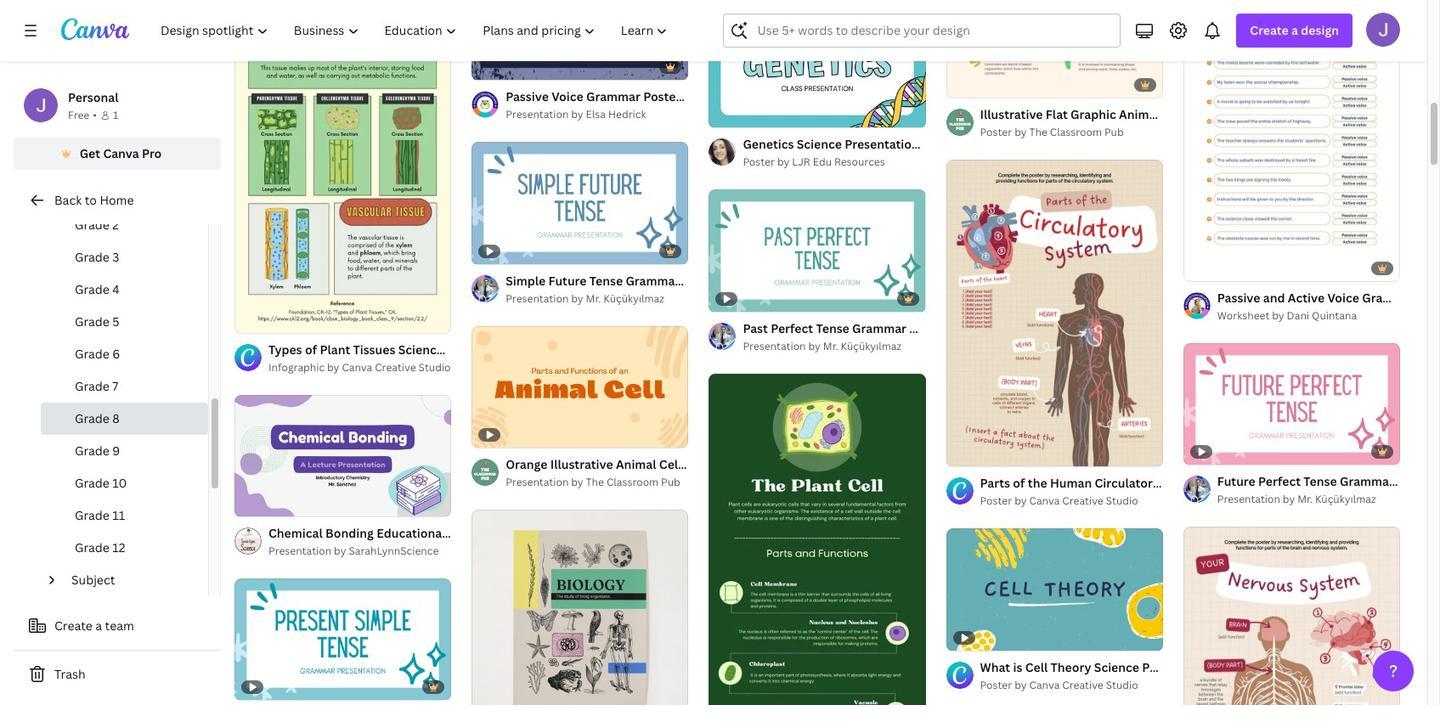 Task type: vqa. For each thing, say whether or not it's contained in the screenshot.
1st Poster by Canva Creative Studio link's the "Poster by Canva Creative Studio"
yes



Task type: describe. For each thing, give the bounding box(es) containing it.
grade 5 link
[[41, 306, 208, 338]]

grade for grade 9
[[75, 443, 110, 459]]

1 for genetics science presentation in blue yellow flat graphic style image
[[721, 107, 726, 120]]

1 for parts of the human circulatory system science poster in light brown rose pink flat graphic style image
[[959, 446, 964, 459]]

grade 7
[[75, 378, 118, 394]]

back
[[54, 192, 82, 208]]

poster by ljr edu resources link
[[743, 154, 926, 171]]

edu
[[813, 155, 832, 169]]

to
[[85, 192, 97, 208]]

of for genetics science presentation in blue yellow flat graphic style image
[[728, 107, 738, 120]]

subject button
[[65, 564, 198, 597]]

the inside illustrative flat graphic animal cell biology poster poster by the classroom pub
[[1030, 125, 1048, 139]]

grade 12 link
[[41, 532, 208, 564]]

0 horizontal spatial 1 of 2 link
[[235, 0, 452, 334]]

1 of 11 link
[[709, 6, 926, 128]]

1 vertical spatial 1 of 2
[[959, 446, 983, 459]]

grade for grade 4
[[75, 281, 110, 298]]

1 vertical spatial 2
[[265, 314, 271, 326]]

the study of science education poster set in yellow green pink  blue vintage illustration style image
[[472, 510, 689, 706]]

küçükyılmaz for the right presentation by mr. küçükyılmaz link
[[1316, 492, 1377, 507]]

presentation by mr. küçükyılmaz for the top presentation by mr. küçükyılmaz link
[[506, 291, 665, 306]]

0 horizontal spatial mr.
[[586, 291, 601, 306]]

grade for grade 7
[[75, 378, 110, 394]]

grade 10
[[75, 475, 127, 491]]

grade 12
[[75, 540, 125, 556]]

grade 2
[[75, 217, 119, 233]]

2 vertical spatial studio
[[1107, 678, 1139, 692]]

hedrick
[[609, 107, 646, 122]]

grade 7 link
[[41, 371, 208, 403]]

grade 6
[[75, 346, 120, 362]]

create a team button
[[14, 610, 221, 644]]

a for design
[[1292, 22, 1299, 38]]

blue
[[936, 136, 962, 152]]

0 horizontal spatial 1 of 2
[[247, 314, 271, 326]]

create for create a team
[[54, 618, 93, 634]]

science
[[797, 136, 842, 152]]

grade 5
[[75, 314, 120, 330]]

classroom inside "orange illustrative animal cell presentation presentation by the classroom pub"
[[607, 476, 659, 490]]

trash
[[54, 666, 86, 683]]

7
[[113, 378, 118, 394]]

graphic inside illustrative flat graphic animal cell biology poster poster by the classroom pub
[[1071, 106, 1117, 122]]

grade for grade 6
[[75, 346, 110, 362]]

6
[[113, 346, 120, 362]]

free •
[[68, 108, 97, 122]]

9
[[113, 443, 120, 459]]

1 of 16 link
[[235, 395, 452, 517]]

personal
[[68, 89, 119, 105]]

resources
[[835, 155, 886, 169]]

0 vertical spatial presentation by mr. küçükyılmaz link
[[506, 291, 689, 308]]

yellow
[[965, 136, 1003, 152]]

orange illustrative animal cell presentation presentation by the classroom pub
[[506, 457, 759, 490]]

presentation by mr. küçükyılmaz for the right presentation by mr. küçükyılmaz link
[[1218, 492, 1377, 507]]

1 vertical spatial studio
[[1107, 494, 1139, 508]]

genetics science presentation in blue yellow flat graphic style link
[[743, 135, 1109, 154]]

0 vertical spatial creative
[[375, 360, 416, 375]]

design
[[1302, 22, 1340, 38]]

grade 9 link
[[41, 435, 208, 468]]

illustrative flat graphic animal cell biology poster link
[[981, 105, 1272, 124]]

get canva pro
[[80, 145, 162, 162]]

2 vertical spatial creative
[[1063, 678, 1104, 692]]

poster by the classroom pub link
[[981, 124, 1164, 141]]

2 poster by canva creative studio link from the top
[[981, 677, 1164, 694]]

jacob simon image
[[1367, 13, 1401, 47]]

passive voice grammar poster in blue and orange modern style image
[[472, 0, 689, 80]]

grade for grade 3
[[75, 249, 110, 265]]

of for parts of the human circulatory system science poster in light brown rose pink flat graphic style image
[[966, 446, 975, 459]]

by inside genetics science presentation in blue yellow flat graphic style poster by ljr edu resources
[[778, 155, 790, 169]]

top level navigation element
[[150, 14, 683, 48]]

grade for grade 8
[[75, 411, 110, 427]]

2 horizontal spatial mr.
[[1298, 492, 1313, 507]]

get canva pro button
[[14, 138, 221, 170]]

flat inside illustrative flat graphic animal cell biology poster poster by the classroom pub
[[1046, 106, 1068, 122]]

green illustrative plant cell infographic image
[[709, 374, 926, 706]]

pub inside illustrative flat graphic animal cell biology poster poster by the classroom pub
[[1105, 125, 1124, 139]]

trash link
[[14, 658, 221, 692]]

worksheet
[[1218, 308, 1270, 323]]

a for team
[[95, 618, 102, 634]]

illustrative inside "orange illustrative animal cell presentation presentation by the classroom pub"
[[551, 457, 613, 473]]

infographic
[[269, 360, 325, 375]]

genetics science presentation in blue yellow flat graphic style poster by ljr edu resources
[[743, 136, 1109, 169]]

küçükyılmaz for the top presentation by mr. küçükyılmaz link
[[604, 291, 665, 306]]

8
[[113, 411, 120, 427]]

dani
[[1288, 308, 1310, 323]]

ljr
[[793, 155, 811, 169]]

subject
[[71, 572, 115, 588]]

infographic by canva creative studio
[[269, 360, 451, 375]]

grade 6 link
[[41, 338, 208, 371]]

grade 4 link
[[41, 274, 208, 306]]

canva inside "button"
[[103, 145, 139, 162]]

grade 9
[[75, 443, 120, 459]]

illustrative flat graphic animal cell biology poster image
[[947, 0, 1164, 98]]

orange illustrative animal cell presentation link
[[506, 456, 759, 475]]

4
[[113, 281, 120, 298]]

illustrative inside illustrative flat graphic animal cell biology poster poster by the classroom pub
[[981, 106, 1043, 122]]

create a team
[[54, 618, 134, 634]]

worksheet by dani quintana
[[1218, 308, 1358, 323]]



Task type: locate. For each thing, give the bounding box(es) containing it.
grade for grade 10
[[75, 475, 110, 491]]

classroom down the illustrative flat graphic animal cell biology poster link
[[1050, 125, 1103, 139]]

grade left 3
[[75, 249, 110, 265]]

presentation by mr. küçükyılmaz for the middle presentation by mr. küçükyılmaz link
[[743, 339, 902, 353]]

0 vertical spatial 2
[[113, 217, 119, 233]]

a left the team
[[95, 618, 102, 634]]

grade 11 link
[[41, 500, 208, 532]]

of for chemical bonding educational presentation in purple and gray abstract style 'image' on the left bottom of page
[[254, 496, 263, 509]]

grade left 9
[[75, 443, 110, 459]]

create inside dropdown button
[[1251, 22, 1289, 38]]

2 grade from the top
[[75, 249, 110, 265]]

cell inside "orange illustrative animal cell presentation presentation by the classroom pub"
[[660, 457, 682, 473]]

2
[[113, 217, 119, 233], [265, 314, 271, 326], [977, 446, 983, 459]]

0 vertical spatial pub
[[1105, 125, 1124, 139]]

0 horizontal spatial cell
[[660, 457, 682, 473]]

grade for grade 5
[[75, 314, 110, 330]]

by
[[571, 107, 584, 122], [1015, 125, 1027, 139], [778, 155, 790, 169], [571, 291, 584, 306], [1273, 308, 1285, 323], [809, 339, 821, 353], [327, 360, 340, 375], [571, 476, 584, 490], [1284, 492, 1296, 507], [1015, 494, 1027, 508], [334, 544, 346, 558], [1015, 678, 1027, 692]]

0 vertical spatial a
[[1292, 22, 1299, 38]]

illustrative
[[981, 106, 1043, 122], [551, 457, 613, 473]]

graphic inside genetics science presentation in blue yellow flat graphic style poster by ljr edu resources
[[1031, 136, 1076, 152]]

11 up genetics
[[740, 107, 750, 120]]

5 grade from the top
[[75, 346, 110, 362]]

0 vertical spatial illustrative
[[981, 106, 1043, 122]]

1 vertical spatial poster by canva creative studio link
[[981, 677, 1164, 694]]

12
[[113, 540, 125, 556]]

1 vertical spatial create
[[54, 618, 93, 634]]

flat inside genetics science presentation in blue yellow flat graphic style poster by ljr edu resources
[[1006, 136, 1028, 152]]

cell up presentation by the classroom pub link
[[660, 457, 682, 473]]

graphic up poster by the classroom pub link
[[1071, 106, 1117, 122]]

2 vertical spatial mr.
[[1298, 492, 1313, 507]]

1 vertical spatial mr.
[[824, 339, 839, 353]]

0 vertical spatial presentation by mr. küçükyılmaz
[[506, 291, 665, 306]]

0 horizontal spatial pub
[[661, 476, 681, 490]]

presentation by sarahlynnscience
[[269, 544, 439, 558]]

genetics
[[743, 136, 794, 152]]

illustrative flat graphic animal cell biology poster poster by the classroom pub
[[981, 106, 1272, 139]]

1 vertical spatial presentation by mr. küçükyılmaz link
[[743, 338, 926, 355]]

grade for grade 2
[[75, 217, 110, 233]]

6 grade from the top
[[75, 378, 110, 394]]

classroom inside illustrative flat graphic animal cell biology poster poster by the classroom pub
[[1050, 125, 1103, 139]]

the inside "orange illustrative animal cell presentation presentation by the classroom pub"
[[586, 476, 604, 490]]

1 horizontal spatial illustrative
[[981, 106, 1043, 122]]

1 horizontal spatial 11
[[740, 107, 750, 120]]

a inside dropdown button
[[1292, 22, 1299, 38]]

1 vertical spatial pub
[[661, 476, 681, 490]]

2 horizontal spatial küçükyılmaz
[[1316, 492, 1377, 507]]

7 grade from the top
[[75, 411, 110, 427]]

2 vertical spatial küçükyılmaz
[[1316, 492, 1377, 507]]

1 vertical spatial illustrative
[[551, 457, 613, 473]]

1 vertical spatial the
[[586, 476, 604, 490]]

grade 3 link
[[41, 241, 208, 274]]

5
[[113, 314, 120, 330]]

infographic by canva creative studio link
[[269, 360, 452, 377]]

team
[[105, 618, 134, 634]]

0 vertical spatial mr.
[[586, 291, 601, 306]]

by inside "orange illustrative animal cell presentation presentation by the classroom pub"
[[571, 476, 584, 490]]

flat right yellow
[[1006, 136, 1028, 152]]

grade left 7
[[75, 378, 110, 394]]

1 of 11
[[721, 107, 750, 120]]

animal
[[1120, 106, 1160, 122], [616, 457, 657, 473]]

grade 4
[[75, 281, 120, 298]]

1 horizontal spatial pub
[[1105, 125, 1124, 139]]

poster by canva creative studio link
[[981, 493, 1164, 510], [981, 677, 1164, 694]]

1 horizontal spatial 2
[[265, 314, 271, 326]]

1 vertical spatial poster by canva creative studio
[[981, 678, 1139, 692]]

1 horizontal spatial flat
[[1046, 106, 1068, 122]]

0 vertical spatial animal
[[1120, 106, 1160, 122]]

grade left 12
[[75, 540, 110, 556]]

genetics science presentation in blue yellow flat graphic style image
[[709, 6, 926, 128]]

1 horizontal spatial küçükyılmaz
[[841, 339, 902, 353]]

grade left 4 at the left top of page
[[75, 281, 110, 298]]

pub down orange illustrative animal cell presentation link
[[661, 476, 681, 490]]

pub
[[1105, 125, 1124, 139], [661, 476, 681, 490]]

of
[[728, 107, 738, 120], [254, 314, 263, 326], [966, 446, 975, 459], [254, 496, 263, 509]]

biology
[[1188, 106, 1232, 122]]

2 vertical spatial presentation by mr. küçükyılmaz link
[[1218, 491, 1401, 508]]

create left the team
[[54, 618, 93, 634]]

1 horizontal spatial the
[[1030, 125, 1048, 139]]

0 horizontal spatial classroom
[[607, 476, 659, 490]]

0 vertical spatial cell
[[1163, 106, 1185, 122]]

10
[[113, 475, 127, 491]]

None search field
[[724, 14, 1122, 48]]

0 horizontal spatial 11
[[113, 507, 125, 524]]

a inside button
[[95, 618, 102, 634]]

home
[[100, 192, 134, 208]]

1 for chemical bonding educational presentation in purple and gray abstract style 'image' on the left bottom of page
[[247, 496, 251, 509]]

1 horizontal spatial presentation by mr. küçükyılmaz link
[[743, 338, 926, 355]]

grade up grade 12
[[75, 507, 110, 524]]

poster by canva creative studio
[[981, 494, 1139, 508], [981, 678, 1139, 692]]

1 poster by canva creative studio link from the top
[[981, 493, 1164, 510]]

0 vertical spatial classroom
[[1050, 125, 1103, 139]]

1 poster by canva creative studio from the top
[[981, 494, 1139, 508]]

create a design
[[1251, 22, 1340, 38]]

presentation by sarahlynnscience link
[[269, 543, 452, 560]]

1 vertical spatial graphic
[[1031, 136, 1076, 152]]

the down orange illustrative animal cell presentation link
[[586, 476, 604, 490]]

the right yellow
[[1030, 125, 1048, 139]]

1 vertical spatial creative
[[1063, 494, 1104, 508]]

get
[[80, 145, 100, 162]]

flat
[[1046, 106, 1068, 122], [1006, 136, 1028, 152]]

1 horizontal spatial animal
[[1120, 106, 1160, 122]]

0 horizontal spatial küçükyılmaz
[[604, 291, 665, 306]]

graphic left "style"
[[1031, 136, 1076, 152]]

worksheet by dani quintana link
[[1218, 307, 1401, 324]]

1 of 16
[[247, 496, 276, 509]]

2 poster by canva creative studio from the top
[[981, 678, 1139, 692]]

küçükyılmaz
[[604, 291, 665, 306], [841, 339, 902, 353], [1316, 492, 1377, 507]]

grade left 5
[[75, 314, 110, 330]]

classroom down orange illustrative animal cell presentation link
[[607, 476, 659, 490]]

elsa
[[586, 107, 606, 122]]

animal up presentation by the classroom pub link
[[616, 457, 657, 473]]

3
[[113, 249, 119, 265]]

grade for grade 11
[[75, 507, 110, 524]]

sarahlynnscience
[[349, 544, 439, 558]]

animal up poster by the classroom pub link
[[1120, 106, 1160, 122]]

studio
[[419, 360, 451, 375], [1107, 494, 1139, 508], [1107, 678, 1139, 692]]

0 horizontal spatial the
[[586, 476, 604, 490]]

1 horizontal spatial cell
[[1163, 106, 1185, 122]]

presentation
[[506, 107, 569, 122], [845, 136, 920, 152], [506, 291, 569, 306], [743, 339, 806, 353], [685, 457, 759, 473], [506, 476, 569, 490], [1218, 492, 1281, 507], [269, 544, 332, 558]]

1 vertical spatial flat
[[1006, 136, 1028, 152]]

grade 2 link
[[41, 209, 208, 241]]

presentation inside genetics science presentation in blue yellow flat graphic style poster by ljr edu resources
[[845, 136, 920, 152]]

grade 10 link
[[41, 468, 208, 500]]

8 grade from the top
[[75, 443, 110, 459]]

1 horizontal spatial 1 of 2
[[959, 446, 983, 459]]

•
[[93, 108, 97, 122]]

2 vertical spatial 2
[[977, 446, 983, 459]]

illustrative up yellow
[[981, 106, 1043, 122]]

1 grade from the top
[[75, 217, 110, 233]]

1 vertical spatial classroom
[[607, 476, 659, 490]]

1 of 2
[[247, 314, 271, 326], [959, 446, 983, 459]]

pub inside "orange illustrative animal cell presentation presentation by the classroom pub"
[[661, 476, 681, 490]]

4 grade from the top
[[75, 314, 110, 330]]

grade 8
[[75, 411, 120, 427]]

0 horizontal spatial create
[[54, 618, 93, 634]]

1 vertical spatial a
[[95, 618, 102, 634]]

11 grade from the top
[[75, 540, 110, 556]]

grade left '8'
[[75, 411, 110, 427]]

1 horizontal spatial presentation by mr. küçükyılmaz
[[743, 339, 902, 353]]

grade down the to
[[75, 217, 110, 233]]

Search search field
[[758, 14, 1111, 47]]

types of plant tissues science infographic in green pastel yellow lined style image
[[235, 0, 452, 333]]

0 vertical spatial studio
[[419, 360, 451, 375]]

0 horizontal spatial animal
[[616, 457, 657, 473]]

presentation by mr. küçükyılmaz link
[[506, 291, 689, 308], [743, 338, 926, 355], [1218, 491, 1401, 508]]

grade 11
[[75, 507, 125, 524]]

11 inside "link"
[[113, 507, 125, 524]]

2 horizontal spatial presentation by mr. küçükyılmaz link
[[1218, 491, 1401, 508]]

2 horizontal spatial 2
[[977, 446, 983, 459]]

0 vertical spatial poster by canva creative studio
[[981, 494, 1139, 508]]

cell
[[1163, 106, 1185, 122], [660, 457, 682, 473]]

10 grade from the top
[[75, 507, 110, 524]]

1 vertical spatial küçükyılmaz
[[841, 339, 902, 353]]

0 vertical spatial flat
[[1046, 106, 1068, 122]]

0 horizontal spatial 2
[[113, 217, 119, 233]]

animal inside "orange illustrative animal cell presentation presentation by the classroom pub"
[[616, 457, 657, 473]]

grade left 6
[[75, 346, 110, 362]]

0 horizontal spatial a
[[95, 618, 102, 634]]

poster
[[1235, 106, 1272, 122], [981, 125, 1013, 139], [743, 155, 775, 169], [981, 494, 1013, 508], [981, 678, 1013, 692]]

by inside illustrative flat graphic animal cell biology poster poster by the classroom pub
[[1015, 125, 1027, 139]]

1 horizontal spatial 1 of 2 link
[[947, 160, 1164, 467]]

create left the "design"
[[1251, 22, 1289, 38]]

a left the "design"
[[1292, 22, 1299, 38]]

cell inside illustrative flat graphic animal cell biology poster poster by the classroom pub
[[1163, 106, 1185, 122]]

presentation by elsa hedrick
[[506, 107, 646, 122]]

0 vertical spatial küçükyılmaz
[[604, 291, 665, 306]]

11 up 12
[[113, 507, 125, 524]]

0 horizontal spatial presentation by mr. küçükyılmaz link
[[506, 291, 689, 308]]

2 horizontal spatial presentation by mr. küçükyılmaz
[[1218, 492, 1377, 507]]

quintana
[[1313, 308, 1358, 323]]

2 vertical spatial presentation by mr. küçükyılmaz
[[1218, 492, 1377, 507]]

0 vertical spatial create
[[1251, 22, 1289, 38]]

0 horizontal spatial illustrative
[[551, 457, 613, 473]]

0 vertical spatial the
[[1030, 125, 1048, 139]]

classroom
[[1050, 125, 1103, 139], [607, 476, 659, 490]]

0 vertical spatial 1 of 2
[[247, 314, 271, 326]]

9 grade from the top
[[75, 475, 110, 491]]

1 horizontal spatial create
[[1251, 22, 1289, 38]]

16
[[265, 496, 276, 509]]

illustrative up presentation by the classroom pub link
[[551, 457, 613, 473]]

orange
[[506, 457, 548, 473]]

0 horizontal spatial flat
[[1006, 136, 1028, 152]]

back to home link
[[14, 184, 221, 218]]

0 vertical spatial 11
[[740, 107, 750, 120]]

parts of the human circulatory system science poster in light brown rose pink flat graphic style image
[[947, 160, 1164, 467]]

create for create a design
[[1251, 22, 1289, 38]]

passive and active voice grammar worksheet in blue and orange simple style image
[[1184, 0, 1401, 281]]

animal inside illustrative flat graphic animal cell biology poster poster by the classroom pub
[[1120, 106, 1160, 122]]

pub down the illustrative flat graphic animal cell biology poster link
[[1105, 125, 1124, 139]]

graphic
[[1071, 106, 1117, 122], [1031, 136, 1076, 152]]

0 vertical spatial graphic
[[1071, 106, 1117, 122]]

back to home
[[54, 192, 134, 208]]

0 vertical spatial poster by canva creative studio link
[[981, 493, 1164, 510]]

3 grade from the top
[[75, 281, 110, 298]]

cell left biology
[[1163, 106, 1185, 122]]

creative
[[375, 360, 416, 375], [1063, 494, 1104, 508], [1063, 678, 1104, 692]]

1 horizontal spatial a
[[1292, 22, 1299, 38]]

1 vertical spatial animal
[[616, 457, 657, 473]]

grade for grade 12
[[75, 540, 110, 556]]

küçükyılmaz for the middle presentation by mr. küçükyılmaz link
[[841, 339, 902, 353]]

grade left 10
[[75, 475, 110, 491]]

grade 3
[[75, 249, 119, 265]]

pro
[[142, 145, 162, 162]]

create inside button
[[54, 618, 93, 634]]

in
[[922, 136, 933, 152]]

grade
[[75, 217, 110, 233], [75, 249, 110, 265], [75, 281, 110, 298], [75, 314, 110, 330], [75, 346, 110, 362], [75, 378, 110, 394], [75, 411, 110, 427], [75, 443, 110, 459], [75, 475, 110, 491], [75, 507, 110, 524], [75, 540, 110, 556]]

mr.
[[586, 291, 601, 306], [824, 339, 839, 353], [1298, 492, 1313, 507]]

style
[[1079, 136, 1109, 152]]

flat up poster by the classroom pub link
[[1046, 106, 1068, 122]]

1 vertical spatial 11
[[113, 507, 125, 524]]

poster inside genetics science presentation in blue yellow flat graphic style poster by ljr edu resources
[[743, 155, 775, 169]]

presentation by elsa hedrick link
[[506, 106, 689, 123]]

1 vertical spatial cell
[[660, 457, 682, 473]]

presentation by the classroom pub link
[[506, 475, 689, 492]]

free
[[68, 108, 89, 122]]

create a design button
[[1237, 14, 1353, 48]]

1 horizontal spatial mr.
[[824, 339, 839, 353]]

1 vertical spatial presentation by mr. küçükyılmaz
[[743, 339, 902, 353]]

chemical bonding educational presentation in purple and gray abstract style image
[[235, 395, 452, 517]]

0 horizontal spatial presentation by mr. küçükyılmaz
[[506, 291, 665, 306]]

1 horizontal spatial classroom
[[1050, 125, 1103, 139]]

parts of the human nervous system science poster in pastel pink rose pink flat graphic style image
[[1184, 527, 1401, 706]]



